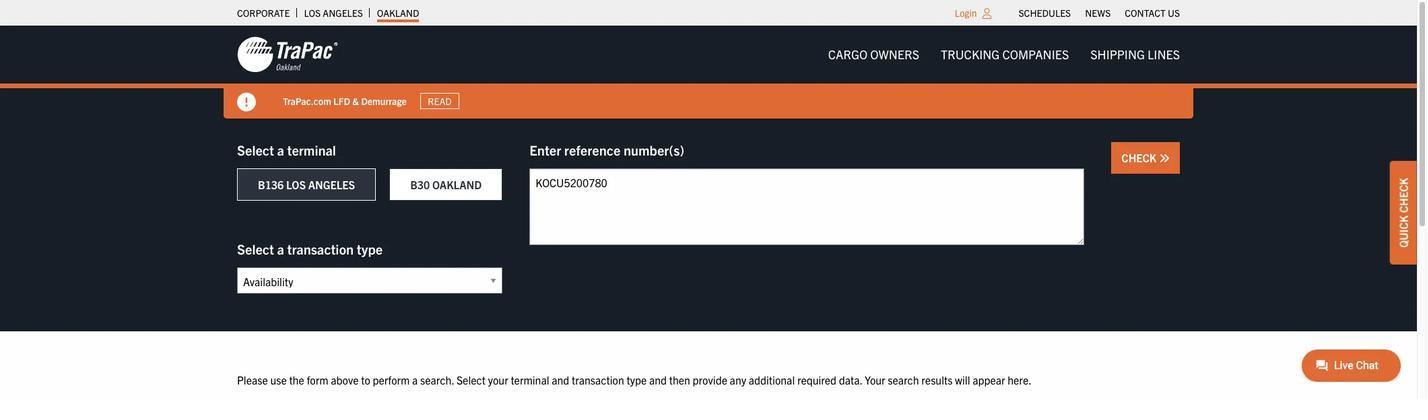 Task type: vqa. For each thing, say whether or not it's contained in the screenshot.
"contact us" link
yes



Task type: locate. For each thing, give the bounding box(es) containing it.
0 vertical spatial transaction
[[287, 240, 354, 257]]

then
[[669, 373, 690, 387]]

1 vertical spatial oakland
[[432, 178, 482, 191]]

transaction
[[287, 240, 354, 257], [572, 373, 624, 387]]

angeles
[[323, 7, 363, 19], [308, 178, 355, 191]]

contact
[[1125, 7, 1166, 19]]

a up b136
[[277, 141, 284, 158]]

menu bar inside banner
[[817, 41, 1191, 68]]

select left your
[[457, 373, 486, 387]]

login link
[[955, 7, 977, 19]]

schedules link
[[1019, 3, 1071, 22]]

1 horizontal spatial terminal
[[511, 373, 549, 387]]

1 vertical spatial menu bar
[[817, 41, 1191, 68]]

0 horizontal spatial and
[[552, 373, 569, 387]]

your
[[488, 373, 508, 387]]

0 vertical spatial terminal
[[287, 141, 336, 158]]

check
[[1122, 151, 1159, 164], [1397, 178, 1410, 213]]

oakland
[[377, 7, 419, 19], [432, 178, 482, 191]]

light image
[[982, 8, 992, 19]]

type
[[357, 240, 383, 257], [627, 373, 647, 387]]

1 horizontal spatial and
[[649, 373, 667, 387]]

data.
[[839, 373, 862, 387]]

owners
[[870, 46, 919, 62]]

0 vertical spatial a
[[277, 141, 284, 158]]

oakland right "b30"
[[432, 178, 482, 191]]

a left search.
[[412, 373, 418, 387]]

shipping lines link
[[1080, 41, 1191, 68]]

select down b136
[[237, 240, 274, 257]]

0 vertical spatial check
[[1122, 151, 1159, 164]]

corporate
[[237, 7, 290, 19]]

&
[[352, 95, 359, 107]]

demurrage
[[361, 95, 407, 107]]

0 horizontal spatial type
[[357, 240, 383, 257]]

companies
[[1002, 46, 1069, 62]]

trapac.com lfd & demurrage
[[283, 95, 407, 107]]

us
[[1168, 7, 1180, 19]]

los angeles
[[304, 7, 363, 19]]

1 horizontal spatial check
[[1397, 178, 1410, 213]]

1 vertical spatial select
[[237, 240, 274, 257]]

1 horizontal spatial oakland
[[432, 178, 482, 191]]

contact us link
[[1125, 3, 1180, 22]]

1 vertical spatial terminal
[[511, 373, 549, 387]]

trapac.com
[[283, 95, 331, 107]]

banner
[[0, 26, 1427, 119]]

menu bar
[[1012, 3, 1187, 22], [817, 41, 1191, 68]]

and left then
[[649, 373, 667, 387]]

0 vertical spatial select
[[237, 141, 274, 158]]

shipping
[[1091, 46, 1145, 62]]

0 horizontal spatial check
[[1122, 151, 1159, 164]]

a down b136
[[277, 240, 284, 257]]

and
[[552, 373, 569, 387], [649, 373, 667, 387]]

Enter reference number(s) text field
[[530, 168, 1085, 245]]

cargo
[[828, 46, 868, 62]]

angeles left oakland link
[[323, 7, 363, 19]]

0 vertical spatial type
[[357, 240, 383, 257]]

read link
[[420, 93, 459, 109]]

enter
[[530, 141, 561, 158]]

angeles down select a terminal at the left top
[[308, 178, 355, 191]]

terminal up b136 los angeles
[[287, 141, 336, 158]]

1 vertical spatial los
[[286, 178, 306, 191]]

los right b136
[[286, 178, 306, 191]]

form
[[307, 373, 328, 387]]

search.
[[420, 373, 454, 387]]

0 vertical spatial los
[[304, 7, 321, 19]]

1 vertical spatial transaction
[[572, 373, 624, 387]]

results
[[922, 373, 953, 387]]

cargo owners
[[828, 46, 919, 62]]

1 vertical spatial a
[[277, 240, 284, 257]]

please use the form above to perform a search. select your terminal and transaction type and then provide any additional required data. your search results will appear here.
[[237, 373, 1032, 387]]

a for transaction
[[277, 240, 284, 257]]

a
[[277, 141, 284, 158], [277, 240, 284, 257], [412, 373, 418, 387]]

and right your
[[552, 373, 569, 387]]

terminal right your
[[511, 373, 549, 387]]

select up b136
[[237, 141, 274, 158]]

menu bar down light icon
[[817, 41, 1191, 68]]

1 vertical spatial type
[[627, 373, 647, 387]]

will
[[955, 373, 970, 387]]

quick check link
[[1390, 161, 1417, 264]]

0 horizontal spatial transaction
[[287, 240, 354, 257]]

los up oakland image
[[304, 7, 321, 19]]

menu bar containing cargo owners
[[817, 41, 1191, 68]]

solid image
[[237, 93, 256, 112]]

additional
[[749, 373, 795, 387]]

los
[[304, 7, 321, 19], [286, 178, 306, 191]]

0 horizontal spatial oakland
[[377, 7, 419, 19]]

reference
[[564, 141, 620, 158]]

here.
[[1008, 373, 1032, 387]]

0 vertical spatial menu bar
[[1012, 3, 1187, 22]]

terminal
[[287, 141, 336, 158], [511, 373, 549, 387]]

2 vertical spatial a
[[412, 373, 418, 387]]

the
[[289, 373, 304, 387]]

oakland right los angeles
[[377, 7, 419, 19]]

select a terminal
[[237, 141, 336, 158]]

oakland image
[[237, 36, 338, 73]]

cargo owners link
[[817, 41, 930, 68]]

quick check
[[1397, 178, 1410, 247]]

your
[[865, 373, 885, 387]]

select
[[237, 141, 274, 158], [237, 240, 274, 257], [457, 373, 486, 387]]

quick
[[1397, 215, 1410, 247]]

menu bar up shipping
[[1012, 3, 1187, 22]]

schedules
[[1019, 7, 1071, 19]]



Task type: describe. For each thing, give the bounding box(es) containing it.
1 vertical spatial check
[[1397, 178, 1410, 213]]

news link
[[1085, 3, 1111, 22]]

select for select a terminal
[[237, 141, 274, 158]]

lines
[[1148, 46, 1180, 62]]

trucking companies link
[[930, 41, 1080, 68]]

contact us
[[1125, 7, 1180, 19]]

search
[[888, 373, 919, 387]]

perform
[[373, 373, 410, 387]]

0 vertical spatial oakland
[[377, 7, 419, 19]]

appear
[[973, 373, 1005, 387]]

any
[[730, 373, 746, 387]]

los inside los angeles link
[[304, 7, 321, 19]]

trucking companies
[[941, 46, 1069, 62]]

1 horizontal spatial transaction
[[572, 373, 624, 387]]

oakland link
[[377, 3, 419, 22]]

check inside button
[[1122, 151, 1159, 164]]

solid image
[[1159, 153, 1170, 164]]

login
[[955, 7, 977, 19]]

news
[[1085, 7, 1111, 19]]

0 vertical spatial angeles
[[323, 7, 363, 19]]

1 vertical spatial angeles
[[308, 178, 355, 191]]

to
[[361, 373, 370, 387]]

above
[[331, 373, 359, 387]]

lfd
[[333, 95, 350, 107]]

select for select a transaction type
[[237, 240, 274, 257]]

provide
[[693, 373, 727, 387]]

0 horizontal spatial terminal
[[287, 141, 336, 158]]

shipping lines
[[1091, 46, 1180, 62]]

trucking
[[941, 46, 1000, 62]]

number(s)
[[624, 141, 684, 158]]

menu bar containing schedules
[[1012, 3, 1187, 22]]

a for terminal
[[277, 141, 284, 158]]

read
[[428, 95, 452, 107]]

enter reference number(s)
[[530, 141, 684, 158]]

b30
[[410, 178, 430, 191]]

1 and from the left
[[552, 373, 569, 387]]

los angeles link
[[304, 3, 363, 22]]

1 horizontal spatial type
[[627, 373, 647, 387]]

b136 los angeles
[[258, 178, 355, 191]]

b136
[[258, 178, 284, 191]]

banner containing cargo owners
[[0, 26, 1427, 119]]

2 vertical spatial select
[[457, 373, 486, 387]]

2 and from the left
[[649, 373, 667, 387]]

required
[[797, 373, 837, 387]]

b30 oakland
[[410, 178, 482, 191]]

select a transaction type
[[237, 240, 383, 257]]

corporate link
[[237, 3, 290, 22]]

please
[[237, 373, 268, 387]]

use
[[270, 373, 287, 387]]

check button
[[1111, 142, 1180, 174]]



